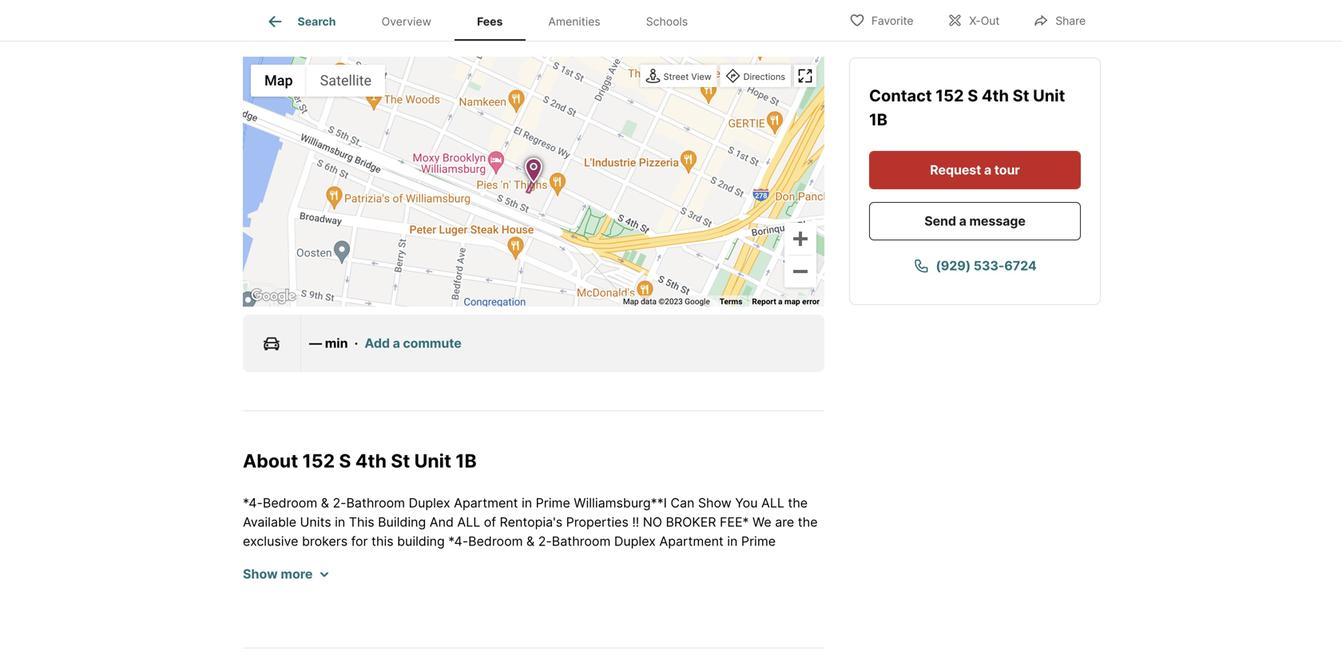Task type: vqa. For each thing, say whether or not it's contained in the screenshot.
the right 399K
no



Task type: describe. For each thing, give the bounding box(es) containing it.
rooftop
[[309, 649, 357, 659]]

tab list containing search
[[243, 0, 724, 41]]

the right we
[[798, 515, 818, 530]]

0 vertical spatial bedroom
[[263, 495, 318, 511]]

in up 'rentopia's'
[[522, 495, 532, 511]]

1 pictures from the left
[[357, 553, 405, 568]]

0 vertical spatial all
[[762, 495, 785, 511]]

more
[[281, 566, 313, 582]]

high
[[417, 630, 444, 645]]

1 vertical spatial for
[[432, 553, 449, 568]]

0 vertical spatial duplex
[[409, 495, 451, 511]]

menu bar containing map
[[251, 65, 385, 97]]

satellite button
[[307, 65, 385, 97]]

in*
[[460, 572, 479, 588]]

j
[[602, 649, 609, 659]]

0 vertical spatial *4-
[[243, 495, 263, 511]]

0 vertical spatial building
[[378, 515, 426, 530]]

(929) 533-6724 link
[[870, 247, 1081, 285]]

schools
[[646, 15, 688, 28]]

0 horizontal spatial for
[[351, 534, 368, 549]]

send
[[925, 213, 957, 229]]

appliances
[[695, 610, 761, 626]]

0 vertical spatial bathroom
[[346, 495, 405, 511]]

ac
[[381, 610, 398, 626]]

a right send
[[960, 213, 967, 229]]

/ left the *2
[[801, 572, 805, 588]]

tub
[[506, 591, 528, 607]]

map region
[[201, 0, 1020, 468]]

terms link
[[720, 297, 743, 307]]

send a message
[[925, 213, 1026, 229]]

units
[[300, 515, 331, 530]]

1 vertical spatial unit
[[414, 450, 451, 472]]

to
[[722, 553, 734, 568]]

a left map
[[779, 297, 783, 307]]

0 vertical spatial -
[[607, 553, 613, 568]]

away
[[512, 649, 543, 659]]

can
[[671, 495, 695, 511]]

send a message button
[[870, 202, 1081, 241]]

0 vertical spatial apartment
[[454, 495, 518, 511]]

google image
[[247, 286, 300, 307]]

directions button
[[722, 66, 790, 88]]

unit
[[640, 553, 663, 568]]

1 horizontal spatial *the
[[726, 630, 756, 645]]

williamsburg*
[[243, 553, 326, 568]]

152 s 4th st unit 1b
[[870, 86, 1066, 129]]

& left z
[[639, 649, 647, 659]]

out
[[981, 14, 1000, 28]]

x-
[[970, 14, 981, 28]]

steel
[[661, 610, 691, 626]]

*2
[[809, 572, 823, 588]]

0 horizontal spatial *the
[[483, 572, 512, 588]]

1 vertical spatial building
[[759, 630, 807, 645]]

a right add
[[393, 336, 400, 351]]

fee*
[[720, 515, 749, 530]]

the down floors
[[578, 649, 598, 659]]

in down fee*
[[728, 534, 738, 549]]

6724
[[1005, 258, 1037, 274]]

street view
[[664, 72, 712, 82]]

unit inside 152 s 4th st unit 1b
[[1034, 86, 1066, 106]]

add
[[365, 336, 390, 351]]

x-out button
[[934, 4, 1014, 36]]

dishwasher
[[254, 630, 324, 645]]

*september
[[306, 572, 387, 588]]

map data ©2023 google
[[623, 297, 710, 307]]

size
[[707, 572, 732, 588]]

/ left the high at the left of the page
[[408, 630, 413, 645]]

0 horizontal spatial room
[[422, 649, 456, 659]]

including
[[765, 610, 819, 626]]

bathrooms*
[[267, 591, 339, 607]]

/ down microwave
[[360, 649, 365, 659]]

share
[[1056, 14, 1086, 28]]

request
[[931, 162, 982, 178]]

the
[[330, 553, 353, 568]]

street
[[664, 72, 689, 82]]

google
[[685, 297, 710, 307]]

(929) 533-6724 button
[[870, 247, 1081, 285]]

stainless
[[603, 610, 657, 626]]

0 horizontal spatial are
[[409, 553, 428, 568]]

1 horizontal spatial bathroom
[[552, 534, 611, 549]]

williamsburg**i
[[574, 495, 667, 511]]

0 vertical spatial prime
[[536, 495, 570, 511]]

x-out
[[970, 14, 1000, 28]]

·
[[355, 336, 358, 351]]

a left tour
[[985, 162, 992, 178]]

full
[[243, 591, 264, 607]]

large
[[725, 591, 759, 607]]

illustration
[[452, 553, 515, 568]]

report
[[752, 297, 777, 307]]

1 vertical spatial prime
[[742, 534, 776, 549]]

with up floors
[[573, 610, 599, 626]]

move-
[[417, 572, 460, 588]]

1b inside 152 s 4th st unit 1b
[[870, 110, 888, 129]]

1 horizontal spatial duplex
[[615, 534, 656, 549]]

1 horizontal spatial room
[[478, 610, 512, 626]]

& down 'rentopia's'
[[527, 534, 535, 549]]

tour
[[995, 162, 1020, 178]]

a down 1st
[[408, 591, 415, 607]]

purposes
[[518, 553, 575, 568]]

a
[[468, 649, 476, 659]]

1 vertical spatial all
[[457, 515, 481, 530]]

space
[[331, 610, 369, 626]]

0 horizontal spatial features:*
[[243, 649, 305, 659]]

(929)
[[936, 258, 971, 274]]

533-
[[974, 258, 1005, 274]]

a down full at the left bottom of the page
[[243, 630, 250, 645]]

& right "tub"
[[532, 591, 540, 607]]

laundry
[[369, 649, 418, 659]]

deep
[[418, 591, 450, 607]]

map for map data ©2023 google
[[623, 297, 639, 307]]

a up stainless
[[599, 591, 607, 607]]

street view button
[[642, 66, 716, 88]]

amenities
[[549, 15, 601, 28]]

you
[[736, 495, 758, 511]]

living
[[292, 610, 328, 626]]

1 vertical spatial 2-
[[538, 534, 552, 549]]

map for map
[[265, 72, 293, 89]]

show inside dropdown button
[[243, 566, 278, 582]]

listing
[[266, 572, 302, 588]]

report a map error
[[752, 297, 820, 307]]

video
[[623, 630, 657, 645]]

favorite button
[[836, 4, 927, 36]]

the left unit
[[617, 553, 636, 568]]

kitchen
[[524, 610, 570, 626]]

data
[[641, 297, 657, 307]]

bedrooms
[[736, 572, 797, 588]]

1 vertical spatial apartment
[[660, 534, 724, 549]]

map button
[[251, 65, 307, 97]]

shower
[[667, 591, 713, 607]]

©2023
[[659, 297, 683, 307]]

commute
[[403, 336, 462, 351]]

min
[[325, 336, 348, 351]]

/ down full at the left bottom of the page
[[243, 610, 248, 626]]

!!
[[632, 515, 640, 530]]

& up rooftop
[[328, 630, 336, 645]]

no
[[643, 515, 663, 530]]

/ down "tub"
[[516, 610, 520, 626]]

1 horizontal spatial *4-
[[449, 534, 469, 549]]



Task type: locate. For each thing, give the bounding box(es) containing it.
intercom
[[661, 630, 714, 645]]

with down only
[[570, 591, 596, 607]]

all left of
[[457, 515, 481, 530]]

unit
[[1034, 86, 1066, 106], [414, 450, 451, 472], [402, 610, 427, 626]]

prime up 'rentopia's'
[[536, 495, 570, 511]]

add a commute button
[[365, 334, 462, 353]]

bedroom up available on the bottom left of the page
[[263, 495, 318, 511]]

1 vertical spatial 4th
[[355, 450, 387, 472]]

1 horizontal spatial 152
[[936, 86, 964, 106]]

1 horizontal spatial bedroom
[[469, 534, 523, 549]]

pictures down this
[[357, 553, 405, 568]]

4th down "out"
[[982, 86, 1009, 106]]

1 vertical spatial st
[[391, 450, 410, 472]]

*the down illustration
[[483, 572, 512, 588]]

s right contact
[[968, 86, 979, 106]]

trains
[[662, 649, 699, 659]]

show inside *4-bedroom & 2-bathroom duplex apartment in prime williamsburg**i can show you all the available units in this building and all of rentopia's properties !! no broker fee* we are the exclusive brokers for this building *4-bedroom & 2-bathroom duplex apartment in prime williamsburg* the pictures are for illustration purposes only - the unit is similar to the pictures in the listing *september 1st move-in* *the apartment features:* 4 queen-size bedrooms / *2 full bathrooms* - one with a deep soaking tub & one with a standing shower / large windows / sunny living space / ac unit in each room / kitchen with stainless steel appliances including a dishwasher & microwave / high ceilings / hardwood floors / video intercom / *the building features:* rooftop / laundry room / a step away from the j & m & z trains at m
[[698, 495, 732, 511]]

apartment down 'broker'
[[660, 534, 724, 549]]

2 pictures from the left
[[761, 553, 810, 568]]

amenities tab
[[526, 2, 624, 41]]

1 horizontal spatial 4th
[[982, 86, 1009, 106]]

are
[[775, 515, 795, 530], [409, 553, 428, 568]]

fees
[[477, 15, 503, 28]]

0 horizontal spatial 152
[[303, 450, 335, 472]]

0 horizontal spatial pictures
[[357, 553, 405, 568]]

show up fee*
[[698, 495, 732, 511]]

pictures up bedrooms
[[761, 553, 810, 568]]

only
[[578, 553, 603, 568]]

1 horizontal spatial are
[[775, 515, 795, 530]]

1 vertical spatial -
[[343, 591, 348, 607]]

building
[[397, 534, 445, 549]]

/ left video
[[614, 630, 619, 645]]

0 horizontal spatial duplex
[[409, 495, 451, 511]]

duplex up the and
[[409, 495, 451, 511]]

0 vertical spatial 2-
[[333, 495, 346, 511]]

satellite
[[320, 72, 372, 89]]

features:* down dishwasher
[[243, 649, 305, 659]]

1 vertical spatial are
[[409, 553, 428, 568]]

are down building
[[409, 553, 428, 568]]

0 vertical spatial 4th
[[982, 86, 1009, 106]]

*the down the appliances
[[726, 630, 756, 645]]

room down the high at the left of the page
[[422, 649, 456, 659]]

unit inside *4-bedroom & 2-bathroom duplex apartment in prime williamsburg**i can show you all the available units in this building and all of rentopia's properties !! no broker fee* we are the exclusive brokers for this building *4-bedroom & 2-bathroom duplex apartment in prime williamsburg* the pictures are for illustration purposes only - the unit is similar to the pictures in the listing *september 1st move-in* *the apartment features:* 4 queen-size bedrooms / *2 full bathrooms* - one with a deep soaking tub & one with a standing shower / large windows / sunny living space / ac unit in each room / kitchen with stainless steel appliances including a dishwasher & microwave / high ceilings / hardwood floors / video intercom / *the building features:* rooftop / laundry room / a step away from the j & m & z trains at m
[[402, 610, 427, 626]]

building down including
[[759, 630, 807, 645]]

apartment up of
[[454, 495, 518, 511]]

1 horizontal spatial one
[[544, 591, 566, 607]]

in down deep
[[430, 610, 441, 626]]

1 vertical spatial *the
[[726, 630, 756, 645]]

152 right the about
[[303, 450, 335, 472]]

this
[[349, 515, 375, 530]]

1 vertical spatial 152
[[303, 450, 335, 472]]

1 vertical spatial show
[[243, 566, 278, 582]]

map down search link
[[265, 72, 293, 89]]

prime down we
[[742, 534, 776, 549]]

0 vertical spatial s
[[968, 86, 979, 106]]

at
[[703, 649, 715, 659]]

view
[[692, 72, 712, 82]]

1 horizontal spatial features:*
[[584, 572, 646, 588]]

for up move-
[[432, 553, 449, 568]]

1 vertical spatial duplex
[[615, 534, 656, 549]]

bedroom down of
[[469, 534, 523, 549]]

with up ac
[[378, 591, 404, 607]]

exclusive
[[243, 534, 298, 549]]

s up this on the bottom left
[[339, 450, 351, 472]]

0 vertical spatial show
[[698, 495, 732, 511]]

152 inside 152 s 4th st unit 1b
[[936, 86, 964, 106]]

apartment down purposes
[[516, 572, 580, 588]]

0 horizontal spatial prime
[[536, 495, 570, 511]]

0 horizontal spatial 1b
[[456, 450, 477, 472]]

1 vertical spatial map
[[623, 297, 639, 307]]

0 vertical spatial features:*
[[584, 572, 646, 588]]

1 horizontal spatial building
[[759, 630, 807, 645]]

/ down the appliances
[[718, 630, 722, 645]]

1 horizontal spatial show
[[698, 495, 732, 511]]

1b
[[870, 110, 888, 129], [456, 450, 477, 472]]

0 horizontal spatial bedroom
[[263, 495, 318, 511]]

map
[[785, 297, 801, 307]]

rentopia's
[[500, 515, 563, 530]]

1 vertical spatial 1b
[[456, 450, 477, 472]]

1 horizontal spatial for
[[432, 553, 449, 568]]

request a tour
[[931, 162, 1020, 178]]

2-
[[333, 495, 346, 511], [538, 534, 552, 549]]

brokers
[[302, 534, 348, 549]]

0 vertical spatial *the
[[483, 572, 512, 588]]

0 horizontal spatial *4-
[[243, 495, 263, 511]]

about 152 s 4th st unit 1b
[[243, 450, 477, 472]]

1 horizontal spatial st
[[1013, 86, 1030, 106]]

1 horizontal spatial 2-
[[538, 534, 552, 549]]

favorite
[[872, 14, 914, 28]]

0 horizontal spatial -
[[343, 591, 348, 607]]

unit right ac
[[402, 610, 427, 626]]

4th up this on the bottom left
[[355, 450, 387, 472]]

2 one from the left
[[544, 591, 566, 607]]

0 vertical spatial map
[[265, 72, 293, 89]]

m
[[624, 649, 635, 659]]

share button
[[1020, 4, 1100, 36]]

st inside 152 s 4th st unit 1b
[[1013, 86, 1030, 106]]

is
[[666, 553, 676, 568]]

we
[[753, 515, 772, 530]]

contact
[[870, 86, 936, 106]]

duplex down !!
[[615, 534, 656, 549]]

map inside map popup button
[[265, 72, 293, 89]]

search link
[[266, 12, 336, 31]]

0 horizontal spatial show
[[243, 566, 278, 582]]

*4- down the and
[[449, 534, 469, 549]]

0 horizontal spatial 2-
[[333, 495, 346, 511]]

bathroom up only
[[552, 534, 611, 549]]

bathroom
[[346, 495, 405, 511], [552, 534, 611, 549]]

- down *september
[[343, 591, 348, 607]]

features:*
[[584, 572, 646, 588], [243, 649, 305, 659]]

from
[[547, 649, 575, 659]]

menu bar
[[251, 65, 385, 97]]

0 horizontal spatial one
[[352, 591, 375, 607]]

show
[[698, 495, 732, 511], [243, 566, 278, 582]]

pictures
[[357, 553, 405, 568], [761, 553, 810, 568]]

& right j
[[612, 649, 620, 659]]

0 horizontal spatial bathroom
[[346, 495, 405, 511]]

- right only
[[607, 553, 613, 568]]

*4- up available on the bottom left of the page
[[243, 495, 263, 511]]

sunny
[[251, 610, 289, 626]]

tab list
[[243, 0, 724, 41]]

ceilings
[[448, 630, 496, 645]]

2- up brokers
[[333, 495, 346, 511]]

4th inside 152 s 4th st unit 1b
[[982, 86, 1009, 106]]

features:* up standing
[[584, 572, 646, 588]]

1 horizontal spatial -
[[607, 553, 613, 568]]

broker
[[666, 515, 717, 530]]

for down this on the bottom left
[[351, 534, 368, 549]]

0 vertical spatial 1b
[[870, 110, 888, 129]]

each
[[444, 610, 474, 626]]

*4-bedroom & 2-bathroom duplex apartment in prime williamsburg**i can show you all the available units in this building and all of rentopia's properties !! no broker fee* we are the exclusive brokers for this building *4-bedroom & 2-bathroom duplex apartment in prime williamsburg* the pictures are for illustration purposes only - the unit is similar to the pictures in the listing *september 1st move-in* *the apartment features:* 4 queen-size bedrooms / *2 full bathrooms* - one with a deep soaking tub & one with a standing shower / large windows / sunny living space / ac unit in each room / kitchen with stainless steel appliances including a dishwasher & microwave / high ceilings / hardwood floors / video intercom / *the building features:* rooftop / laundry room / a step away from the j & m & z trains at m
[[243, 495, 825, 659]]

in left this on the bottom left
[[335, 515, 345, 530]]

report a map error link
[[752, 297, 820, 307]]

overview tab
[[359, 2, 454, 41]]

1 horizontal spatial s
[[968, 86, 979, 106]]

in up the *2
[[813, 553, 824, 568]]

s inside 152 s 4th st unit 1b
[[968, 86, 979, 106]]

in
[[522, 495, 532, 511], [335, 515, 345, 530], [728, 534, 738, 549], [813, 553, 824, 568], [430, 610, 441, 626]]

prime
[[536, 495, 570, 511], [742, 534, 776, 549]]

/ left ac
[[373, 610, 377, 626]]

0 vertical spatial unit
[[1034, 86, 1066, 106]]

soaking
[[454, 591, 502, 607]]

step
[[480, 649, 508, 659]]

152
[[936, 86, 964, 106], [303, 450, 335, 472]]

1 horizontal spatial pictures
[[761, 553, 810, 568]]

room down soaking
[[478, 610, 512, 626]]

1 horizontal spatial prime
[[742, 534, 776, 549]]

1 vertical spatial bathroom
[[552, 534, 611, 549]]

all up we
[[762, 495, 785, 511]]

z
[[651, 649, 659, 659]]

unit up the and
[[414, 450, 451, 472]]

the right 'you'
[[788, 495, 808, 511]]

1 vertical spatial *4-
[[449, 534, 469, 549]]

0 horizontal spatial building
[[378, 515, 426, 530]]

unit down share button
[[1034, 86, 1066, 106]]

building up building
[[378, 515, 426, 530]]

map left data
[[623, 297, 639, 307]]

0 vertical spatial are
[[775, 515, 795, 530]]

message
[[970, 213, 1026, 229]]

s
[[968, 86, 979, 106], [339, 450, 351, 472]]

one up space
[[352, 591, 375, 607]]

152 up the request
[[936, 86, 964, 106]]

0 horizontal spatial 4th
[[355, 450, 387, 472]]

st
[[1013, 86, 1030, 106], [391, 450, 410, 472]]

this
[[372, 534, 394, 549]]

0 horizontal spatial s
[[339, 450, 351, 472]]

2 vertical spatial apartment
[[516, 572, 580, 588]]

0 horizontal spatial all
[[457, 515, 481, 530]]

of
[[484, 515, 496, 530]]

are right we
[[775, 515, 795, 530]]

one up kitchen on the bottom of page
[[544, 591, 566, 607]]

request a tour button
[[870, 151, 1081, 189]]

error
[[803, 297, 820, 307]]

directions
[[744, 72, 786, 82]]

show up full at the left bottom of the page
[[243, 566, 278, 582]]

one
[[352, 591, 375, 607], [544, 591, 566, 607]]

1 one from the left
[[352, 591, 375, 607]]

about
[[243, 450, 298, 472]]

1st
[[391, 572, 413, 588]]

1 vertical spatial s
[[339, 450, 351, 472]]

the right to
[[738, 553, 758, 568]]

standing
[[610, 591, 664, 607]]

1 vertical spatial features:*
[[243, 649, 305, 659]]

duplex
[[409, 495, 451, 511], [615, 534, 656, 549]]

fees tab
[[454, 2, 526, 41]]

the up full at the left bottom of the page
[[243, 572, 263, 588]]

& up units
[[321, 495, 329, 511]]

1 vertical spatial room
[[422, 649, 456, 659]]

schools tab
[[624, 2, 711, 41]]

apartment
[[454, 495, 518, 511], [660, 534, 724, 549], [516, 572, 580, 588]]

1 vertical spatial bedroom
[[469, 534, 523, 549]]

bathroom up this on the bottom left
[[346, 495, 405, 511]]

available
[[243, 515, 297, 530]]

0 horizontal spatial map
[[265, 72, 293, 89]]

1 horizontal spatial map
[[623, 297, 639, 307]]

/ up step
[[499, 630, 504, 645]]

2- up purposes
[[538, 534, 552, 549]]

building
[[378, 515, 426, 530], [759, 630, 807, 645]]

1 horizontal spatial all
[[762, 495, 785, 511]]

0 vertical spatial for
[[351, 534, 368, 549]]

2 vertical spatial unit
[[402, 610, 427, 626]]

/ down size at the bottom right of page
[[717, 591, 721, 607]]

search
[[298, 15, 336, 28]]

0 vertical spatial room
[[478, 610, 512, 626]]

0 vertical spatial st
[[1013, 86, 1030, 106]]

1 horizontal spatial 1b
[[870, 110, 888, 129]]

— min · add a commute
[[309, 336, 462, 351]]

0 vertical spatial 152
[[936, 86, 964, 106]]

/ left a
[[460, 649, 464, 659]]

microwave
[[340, 630, 405, 645]]

0 horizontal spatial st
[[391, 450, 410, 472]]



